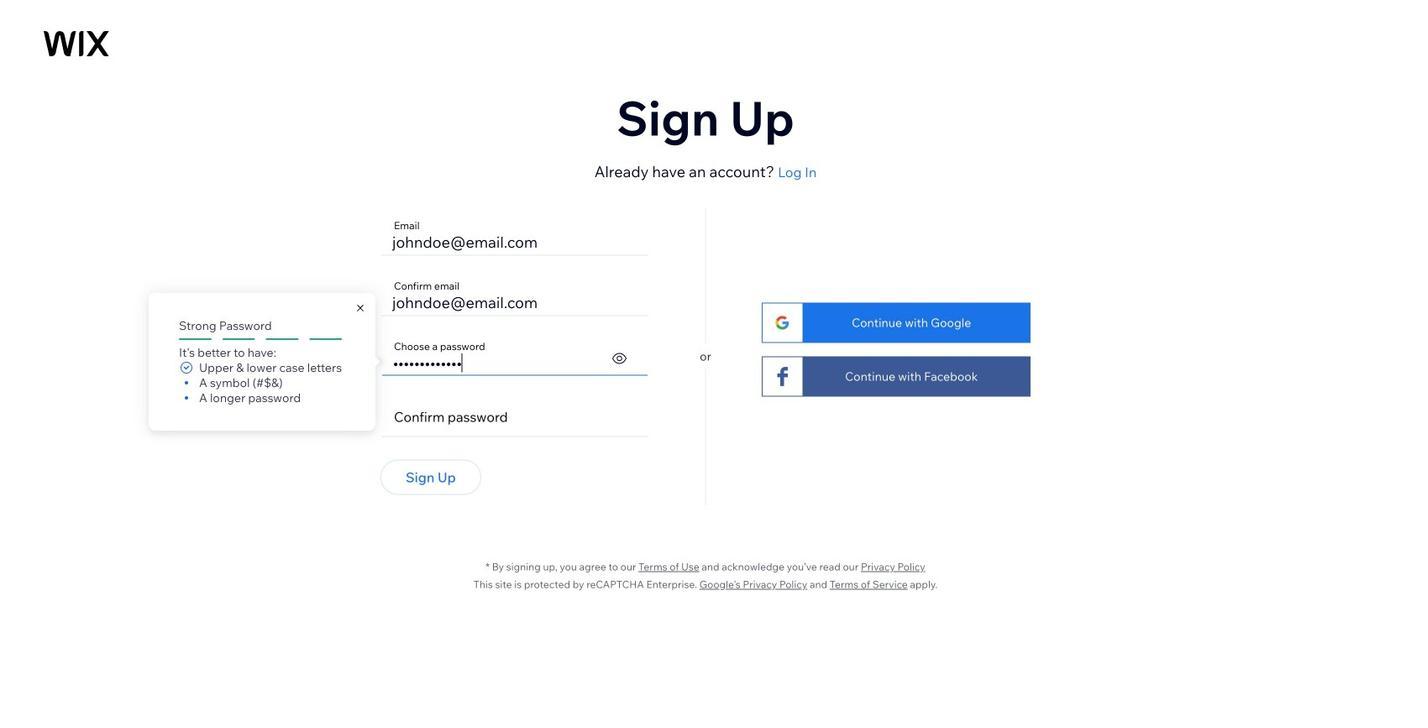 Task type: locate. For each thing, give the bounding box(es) containing it.
google image
[[775, 316, 791, 331]]

None text field
[[389, 214, 641, 256], [389, 274, 641, 316], [389, 214, 641, 256], [389, 274, 641, 316]]

more login options group
[[712, 208, 1031, 506]]

wix image
[[44, 31, 109, 56]]

facebook image
[[775, 367, 791, 387]]

None password field
[[390, 336, 600, 376], [389, 395, 641, 437], [390, 336, 600, 376], [389, 395, 641, 437]]



Task type: vqa. For each thing, say whether or not it's contained in the screenshot.
Policy
no



